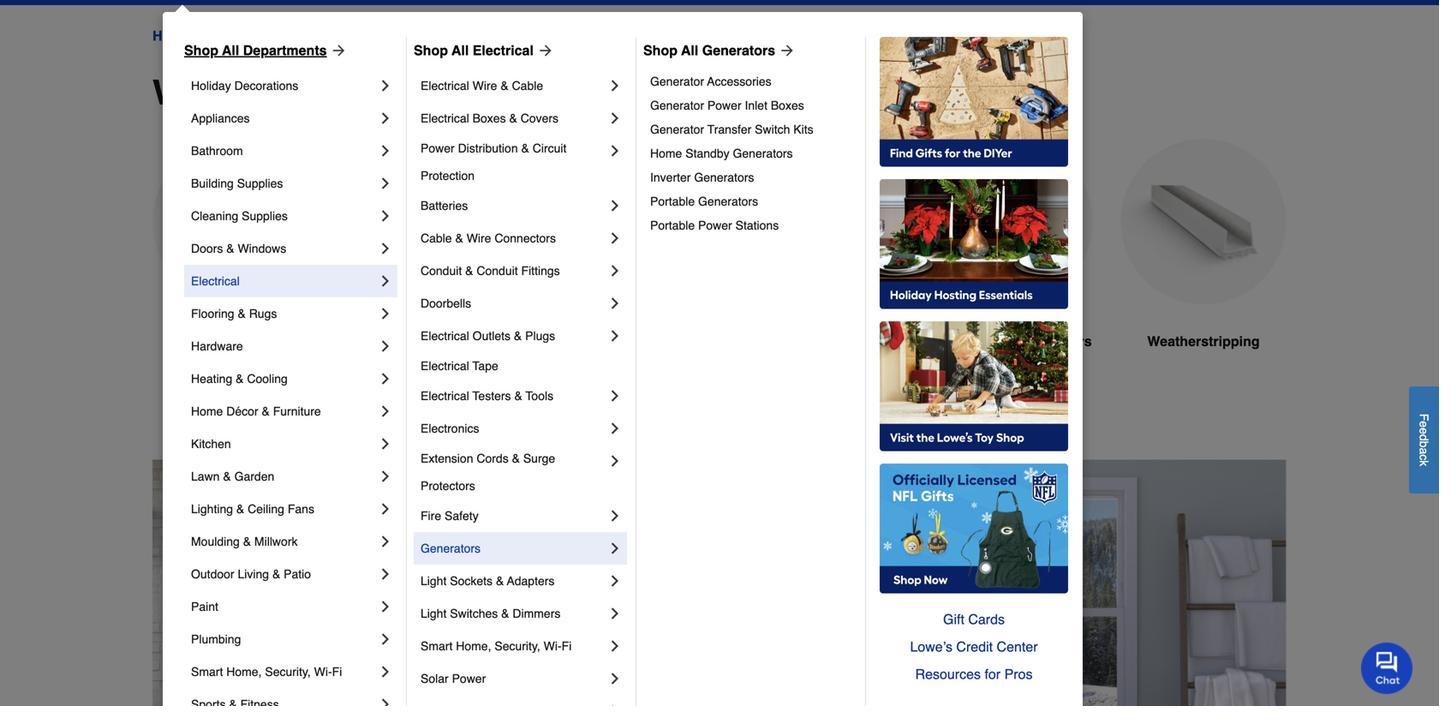 Task type: locate. For each thing, give the bounding box(es) containing it.
wire up electrical boxes & covers
[[473, 79, 497, 93]]

1 e from the top
[[1418, 421, 1431, 427]]

wire up conduit & conduit fittings
[[467, 231, 491, 245]]

electrical for electrical outlets & plugs
[[421, 329, 469, 343]]

holiday hosting essentials. image
[[880, 179, 1068, 309]]

0 vertical spatial home
[[153, 28, 191, 44]]

arrow right image up windows & doors
[[327, 42, 347, 59]]

chevron right image for heating & cooling
[[377, 370, 394, 387]]

& left circuit
[[521, 141, 529, 155]]

electrical up electronics
[[421, 389, 469, 403]]

shop
[[184, 42, 218, 58], [414, 42, 448, 58], [643, 42, 678, 58]]

f e e d b a c k button
[[1410, 386, 1439, 493]]

& left tools
[[514, 389, 522, 403]]

b
[[1418, 441, 1431, 447]]

1 horizontal spatial arrow right image
[[534, 42, 554, 59]]

exterior doors
[[188, 333, 283, 349]]

home, for the right the smart home, security, wi-fi link
[[456, 639, 491, 653]]

2 horizontal spatial shop
[[643, 42, 678, 58]]

power up protection
[[421, 141, 455, 155]]

decorations
[[234, 79, 298, 93]]

0 horizontal spatial cable
[[421, 231, 452, 245]]

a black double-hung window with six panes. image
[[540, 139, 706, 304]]

shop up generator accessories
[[643, 42, 678, 58]]

kitchen
[[191, 437, 231, 451]]

chevron right image for outdoor living & patio
[[377, 566, 394, 583]]

2 vertical spatial home
[[191, 404, 223, 418]]

arrow right image for shop all departments
[[327, 42, 347, 59]]

security,
[[495, 639, 540, 653], [265, 665, 311, 679]]

2 e from the top
[[1418, 427, 1431, 434]]

fi down the plumbing link
[[332, 665, 342, 679]]

2 horizontal spatial home
[[650, 147, 682, 160]]

& right the lawn
[[223, 470, 231, 483]]

switch
[[755, 123, 790, 136]]

wi- down dimmers
[[544, 639, 562, 653]]

2 generator from the top
[[650, 99, 704, 112]]

smart home, security, wi-fi down the 'light switches & dimmers'
[[421, 639, 572, 653]]

0 vertical spatial security,
[[495, 639, 540, 653]]

power up transfer on the top of page
[[708, 99, 742, 112]]

1 portable from the top
[[650, 195, 695, 208]]

chat invite button image
[[1362, 642, 1414, 694]]

1 vertical spatial generator
[[650, 99, 704, 112]]

resources
[[916, 666, 981, 682]]

home standby generators
[[650, 147, 793, 160]]

1 horizontal spatial home
[[191, 404, 223, 418]]

1 light from the top
[[421, 574, 447, 588]]

cable & wire connectors link
[[421, 222, 607, 254]]

3 all from the left
[[681, 42, 699, 58]]

generators link
[[421, 532, 607, 565]]

0 vertical spatial fi
[[562, 639, 572, 653]]

power down portable generators
[[698, 218, 732, 232]]

lighting & ceiling fans link
[[191, 493, 377, 525]]

cooling
[[247, 372, 288, 386]]

1 horizontal spatial all
[[452, 42, 469, 58]]

& inside power distribution & circuit protection
[[521, 141, 529, 155]]

portable
[[650, 195, 695, 208], [650, 218, 695, 232]]

1 vertical spatial smart home, security, wi-fi
[[191, 665, 342, 679]]

heating & cooling
[[191, 372, 288, 386]]

generators down fire safety
[[421, 542, 481, 555]]

home, for the smart home, security, wi-fi link to the left
[[226, 665, 262, 679]]

2 shop from the left
[[414, 42, 448, 58]]

doors
[[346, 73, 445, 112], [191, 242, 223, 255], [244, 333, 283, 349], [435, 333, 475, 349], [979, 333, 1019, 349]]

0 horizontal spatial smart
[[191, 665, 223, 679]]

all
[[222, 42, 239, 58], [452, 42, 469, 58], [681, 42, 699, 58]]

electrical down doorbells
[[421, 329, 469, 343]]

garage
[[928, 333, 976, 349]]

0 horizontal spatial smart home, security, wi-fi
[[191, 665, 342, 679]]

& left plugs
[[514, 329, 522, 343]]

0 horizontal spatial fi
[[332, 665, 342, 679]]

security, up solar power link
[[495, 639, 540, 653]]

security, down the plumbing link
[[265, 665, 311, 679]]

doors for interior doors
[[435, 333, 475, 349]]

smart up solar on the left bottom of the page
[[421, 639, 453, 653]]

extension cords & surge protectors link
[[421, 445, 607, 500]]

1 vertical spatial windows
[[238, 242, 286, 255]]

2 portable from the top
[[650, 218, 695, 232]]

visit the lowe's toy shop. image
[[880, 321, 1068, 452]]

1 vertical spatial wire
[[467, 231, 491, 245]]

1 generator from the top
[[650, 75, 704, 88]]

windows
[[153, 73, 303, 112], [238, 242, 286, 255], [593, 333, 653, 349]]

supplies inside "link"
[[242, 209, 288, 223]]

a blue chamberlain garage door opener with two white light panels. image
[[927, 139, 1093, 304]]

home for home standby generators
[[650, 147, 682, 160]]

smart down plumbing
[[191, 665, 223, 679]]

0 vertical spatial smart home, security, wi-fi
[[421, 639, 572, 653]]

officially licensed n f l gifts. shop now. image
[[880, 464, 1068, 594]]

& down cleaning supplies
[[226, 242, 234, 255]]

all up generator accessories
[[681, 42, 699, 58]]

electrical down "interior doors"
[[421, 359, 469, 373]]

find gifts for the diyer. image
[[880, 37, 1068, 167]]

arrow right image
[[327, 42, 347, 59], [534, 42, 554, 59]]

doors inside "link"
[[979, 333, 1019, 349]]

& right décor
[[262, 404, 270, 418]]

smart home, security, wi-fi link down paint link
[[191, 655, 377, 688]]

cable up covers at top left
[[512, 79, 543, 93]]

flooring & rugs
[[191, 307, 277, 320]]

fi up solar power link
[[562, 639, 572, 653]]

power inside power distribution & circuit protection
[[421, 141, 455, 155]]

1 horizontal spatial boxes
[[771, 99, 804, 112]]

lawn & garden
[[191, 470, 274, 483]]

power for generator power inlet boxes
[[708, 99, 742, 112]]

chevron right image for kitchen
[[377, 435, 394, 452]]

generators
[[702, 42, 776, 58], [733, 147, 793, 160], [694, 171, 754, 184], [698, 195, 758, 208], [421, 542, 481, 555]]

1 vertical spatial cable
[[421, 231, 452, 245]]

wi-
[[544, 639, 562, 653], [314, 665, 332, 679]]

0 horizontal spatial conduit
[[421, 264, 462, 278]]

0 vertical spatial windows
[[153, 73, 303, 112]]

generator for generator transfer switch kits
[[650, 123, 704, 136]]

arrow right image inside shop all electrical link
[[534, 42, 554, 59]]

light inside light switches & dimmers link
[[421, 607, 447, 620]]

cable down batteries
[[421, 231, 452, 245]]

electrical down shop all electrical
[[421, 79, 469, 93]]

arrow right image inside the shop all departments link
[[327, 42, 347, 59]]

heating & cooling link
[[191, 362, 377, 395]]

e up b
[[1418, 427, 1431, 434]]

0 vertical spatial generator
[[650, 75, 704, 88]]

chevron right image for plumbing
[[377, 631, 394, 648]]

all for generators
[[681, 42, 699, 58]]

smart
[[421, 639, 453, 653], [191, 665, 223, 679]]

shop up electrical wire & cable
[[414, 42, 448, 58]]

solar power link
[[421, 662, 607, 695]]

generator up 'standby'
[[650, 123, 704, 136]]

1 horizontal spatial wi-
[[544, 639, 562, 653]]

ceiling
[[248, 502, 284, 516]]

e up d
[[1418, 421, 1431, 427]]

chevron right image for electronics
[[607, 420, 624, 437]]

chevron right image for smart home, security, wi-fi
[[377, 663, 394, 680]]

electrical outlets & plugs link
[[421, 320, 607, 352]]

conduit up doorbells
[[421, 264, 462, 278]]

electrical inside "link"
[[421, 359, 469, 373]]

light left switches
[[421, 607, 447, 620]]

None search field
[[542, 0, 1010, 7]]

electronics
[[421, 422, 479, 435]]

0 vertical spatial supplies
[[237, 177, 283, 190]]

1 vertical spatial supplies
[[242, 209, 288, 223]]

arrow right image for shop all electrical
[[534, 42, 554, 59]]

& left the ceiling at the left
[[236, 502, 244, 516]]

1 arrow right image from the left
[[327, 42, 347, 59]]

1 vertical spatial fi
[[332, 665, 342, 679]]

wi- down the plumbing link
[[314, 665, 332, 679]]

1 shop from the left
[[184, 42, 218, 58]]

2 all from the left
[[452, 42, 469, 58]]

chevron right image for electrical outlets & plugs
[[607, 327, 624, 344]]

protectors
[[421, 479, 475, 493]]

2 vertical spatial generator
[[650, 123, 704, 136]]

& inside extension cords & surge protectors
[[512, 452, 520, 465]]

generator power inlet boxes
[[650, 99, 804, 112]]

gift cards link
[[880, 606, 1068, 633]]

weatherstripping
[[1148, 333, 1260, 349]]

light
[[421, 574, 447, 588], [421, 607, 447, 620]]

chevron right image for batteries
[[607, 197, 624, 214]]

electrical tape
[[421, 359, 499, 373]]

patio
[[284, 567, 311, 581]]

building
[[191, 177, 234, 190]]

0 horizontal spatial wi-
[[314, 665, 332, 679]]

0 vertical spatial cable
[[512, 79, 543, 93]]

1 all from the left
[[222, 42, 239, 58]]

2 horizontal spatial all
[[681, 42, 699, 58]]

1 vertical spatial smart
[[191, 665, 223, 679]]

conduit down cable & wire connectors
[[477, 264, 518, 278]]

home, down plumbing
[[226, 665, 262, 679]]

cards
[[969, 611, 1005, 627]]

e
[[1418, 421, 1431, 427], [1418, 427, 1431, 434]]

tools
[[526, 389, 554, 403]]

cable & wire connectors
[[421, 231, 556, 245]]

outdoor living & patio
[[191, 567, 311, 581]]

windows right plugs
[[593, 333, 653, 349]]

generator down generator accessories
[[650, 99, 704, 112]]

paint
[[191, 600, 218, 613]]

1 horizontal spatial smart
[[421, 639, 453, 653]]

all for electrical
[[452, 42, 469, 58]]

1 vertical spatial security,
[[265, 665, 311, 679]]

light left sockets
[[421, 574, 447, 588]]

windows for windows & doors
[[153, 73, 303, 112]]

0 horizontal spatial arrow right image
[[327, 42, 347, 59]]

chevron right image for cable & wire connectors
[[607, 230, 624, 247]]

smart home, security, wi-fi for the right the smart home, security, wi-fi link
[[421, 639, 572, 653]]

credit
[[957, 639, 993, 655]]

0 horizontal spatial home
[[153, 28, 191, 44]]

0 horizontal spatial shop
[[184, 42, 218, 58]]

1 vertical spatial wi-
[[314, 665, 332, 679]]

& left covers at top left
[[509, 111, 517, 125]]

doors & windows
[[191, 242, 286, 255]]

boxes up switch
[[771, 99, 804, 112]]

wi- for chevron right icon associated with smart home, security, wi-fi
[[544, 639, 562, 653]]

chevron right image
[[377, 77, 394, 94], [607, 77, 624, 94], [377, 142, 394, 159], [607, 197, 624, 214], [377, 207, 394, 224], [607, 262, 624, 279], [607, 295, 624, 312], [377, 305, 394, 322], [377, 338, 394, 355], [377, 370, 394, 387], [607, 420, 624, 437], [377, 468, 394, 485], [377, 533, 394, 550], [607, 540, 624, 557], [377, 566, 394, 583], [377, 598, 394, 615], [607, 605, 624, 622], [377, 631, 394, 648], [607, 637, 624, 655], [607, 670, 624, 687], [377, 696, 394, 706], [607, 703, 624, 706]]

home décor & furniture link
[[191, 395, 377, 428]]

2 arrow right image from the left
[[534, 42, 554, 59]]

lowe's
[[910, 639, 953, 655]]

gift cards
[[943, 611, 1005, 627]]

fi for the smart home, security, wi-fi link to the left
[[332, 665, 342, 679]]

windows down cleaning supplies "link"
[[238, 242, 286, 255]]

0 vertical spatial light
[[421, 574, 447, 588]]

0 vertical spatial home,
[[456, 639, 491, 653]]

generators up accessories
[[702, 42, 776, 58]]

smart home, security, wi-fi link down the 'light switches & dimmers'
[[421, 630, 607, 662]]

1 vertical spatial home,
[[226, 665, 262, 679]]

a piece of white weatherstripping. image
[[1121, 139, 1287, 304]]

& left openers
[[1023, 333, 1033, 349]]

& left cooling
[[236, 372, 244, 386]]

inlet
[[745, 99, 768, 112]]

surge
[[523, 452, 555, 465]]

3 generator from the top
[[650, 123, 704, 136]]

0 horizontal spatial boxes
[[473, 111, 506, 125]]

supplies for building supplies
[[237, 177, 283, 190]]

electronics link
[[421, 412, 607, 445]]

0 horizontal spatial smart home, security, wi-fi link
[[191, 655, 377, 688]]

1 vertical spatial light
[[421, 607, 447, 620]]

plumbing
[[191, 632, 241, 646]]

boxes
[[771, 99, 804, 112], [473, 111, 506, 125]]

0 vertical spatial portable
[[650, 195, 695, 208]]

& up electrical boxes & covers link
[[501, 79, 509, 93]]

shop up holiday
[[184, 42, 218, 58]]

chevron right image for lawn & garden
[[377, 468, 394, 485]]

wi- for smart home, security, wi-fi's chevron right image
[[314, 665, 332, 679]]

0 vertical spatial smart
[[421, 639, 453, 653]]

supplies down building supplies link
[[242, 209, 288, 223]]

chevron right image
[[377, 110, 394, 127], [607, 110, 624, 127], [607, 142, 624, 159], [377, 175, 394, 192], [607, 230, 624, 247], [377, 240, 394, 257], [377, 272, 394, 290], [607, 327, 624, 344], [607, 387, 624, 404], [377, 403, 394, 420], [377, 435, 394, 452], [607, 452, 624, 470], [377, 500, 394, 518], [607, 507, 624, 524], [607, 572, 624, 590], [377, 663, 394, 680]]

generators inside 'link'
[[421, 542, 481, 555]]

& right sockets
[[496, 574, 504, 588]]

1 horizontal spatial shop
[[414, 42, 448, 58]]

2 vertical spatial windows
[[593, 333, 653, 349]]

smart for the smart home, security, wi-fi link to the left
[[191, 665, 223, 679]]

batteries link
[[421, 189, 607, 222]]

2 light from the top
[[421, 607, 447, 620]]

0 horizontal spatial home,
[[226, 665, 262, 679]]

lowe's credit center link
[[880, 633, 1068, 661]]

for
[[985, 666, 1001, 682]]

windows down shop all departments
[[153, 73, 303, 112]]

3 shop from the left
[[643, 42, 678, 58]]

1 horizontal spatial fi
[[562, 639, 572, 653]]

supplies up cleaning supplies
[[237, 177, 283, 190]]

1 horizontal spatial smart home, security, wi-fi
[[421, 639, 572, 653]]

safety
[[445, 509, 479, 523]]

a blue six-lite, two-panel, shaker-style exterior door. image
[[153, 139, 319, 304]]

electrical down electrical wire & cable
[[421, 111, 469, 125]]

home, down switches
[[456, 639, 491, 653]]

fi for the right the smart home, security, wi-fi link
[[562, 639, 572, 653]]

boxes up distribution
[[473, 111, 506, 125]]

1 horizontal spatial smart home, security, wi-fi link
[[421, 630, 607, 662]]

power distribution & circuit protection
[[421, 141, 570, 183]]

chevron right image for paint
[[377, 598, 394, 615]]

inverter generators
[[650, 171, 754, 184]]

conduit & conduit fittings
[[421, 264, 560, 278]]

chevron right image for bathroom
[[377, 142, 394, 159]]

shop all electrical link
[[414, 40, 554, 61]]

0 horizontal spatial security,
[[265, 665, 311, 679]]

all up holiday decorations on the left top
[[222, 42, 239, 58]]

power right solar on the left bottom of the page
[[452, 672, 486, 685]]

doorbells link
[[421, 287, 607, 320]]

portable down inverter
[[650, 195, 695, 208]]

1 vertical spatial home
[[650, 147, 682, 160]]

doors for exterior doors
[[244, 333, 283, 349]]

arrow right image up electrical wire & cable link
[[534, 42, 554, 59]]

1 horizontal spatial security,
[[495, 639, 540, 653]]

all up electrical wire & cable
[[452, 42, 469, 58]]

light inside light sockets & adapters link
[[421, 574, 447, 588]]

cords
[[477, 452, 509, 465]]

&
[[312, 73, 337, 112], [501, 79, 509, 93], [509, 111, 517, 125], [521, 141, 529, 155], [455, 231, 463, 245], [226, 242, 234, 255], [465, 264, 473, 278], [238, 307, 246, 320], [514, 329, 522, 343], [1023, 333, 1033, 349], [236, 372, 244, 386], [514, 389, 522, 403], [262, 404, 270, 418], [512, 452, 520, 465], [223, 470, 231, 483], [236, 502, 244, 516], [243, 535, 251, 548], [272, 567, 280, 581], [496, 574, 504, 588], [501, 607, 509, 620]]

1 horizontal spatial home,
[[456, 639, 491, 653]]

0 vertical spatial wi-
[[544, 639, 562, 653]]

& right cords
[[512, 452, 520, 465]]

chevron right image for light switches & dimmers
[[607, 605, 624, 622]]

building supplies
[[191, 177, 283, 190]]

chevron right image for power distribution & circuit protection
[[607, 142, 624, 159]]

generator down shop all generators
[[650, 75, 704, 88]]

arrow right image
[[776, 42, 796, 59]]

f e e d b a c k
[[1418, 413, 1431, 466]]

power
[[708, 99, 742, 112], [421, 141, 455, 155], [698, 218, 732, 232], [452, 672, 486, 685]]

power for solar power
[[452, 672, 486, 685]]

portable down portable generators
[[650, 218, 695, 232]]

chevron right image for generators
[[607, 540, 624, 557]]

portable for portable power stations
[[650, 218, 695, 232]]

electrical tape link
[[421, 352, 624, 380]]

0 horizontal spatial all
[[222, 42, 239, 58]]

& left dimmers
[[501, 607, 509, 620]]

smart home, security, wi-fi down the plumbing link
[[191, 665, 342, 679]]

resources for pros
[[916, 666, 1033, 682]]

1 vertical spatial portable
[[650, 218, 695, 232]]

1 horizontal spatial conduit
[[477, 264, 518, 278]]



Task type: vqa. For each thing, say whether or not it's contained in the screenshot.
"Design"
no



Task type: describe. For each thing, give the bounding box(es) containing it.
inverter
[[650, 171, 691, 184]]

windows for windows
[[593, 333, 653, 349]]

0 vertical spatial wire
[[473, 79, 497, 93]]

generators down home standby generators
[[694, 171, 754, 184]]

interior doors link
[[346, 139, 512, 393]]

electrical boxes & covers link
[[421, 102, 607, 135]]

doors for garage doors & openers
[[979, 333, 1019, 349]]

lawn
[[191, 470, 220, 483]]

light sockets & adapters
[[421, 574, 555, 588]]

exterior doors link
[[153, 139, 319, 393]]

solar power
[[421, 672, 486, 685]]

1 horizontal spatial cable
[[512, 79, 543, 93]]

fire
[[421, 509, 441, 523]]

fittings
[[521, 264, 560, 278]]

chevron right image for doorbells
[[607, 295, 624, 312]]

a barn door with a brown frame, three frosted glass panels, black hardware and a black track. image
[[733, 139, 900, 304]]

chevron right image for smart home, security, wi-fi
[[607, 637, 624, 655]]

supplies for cleaning supplies
[[242, 209, 288, 223]]

doorbells
[[421, 296, 471, 310]]

garden
[[234, 470, 274, 483]]

2 conduit from the left
[[477, 264, 518, 278]]

& down batteries
[[455, 231, 463, 245]]

kitchen link
[[191, 428, 377, 460]]

a
[[1418, 447, 1431, 454]]

& inside "link"
[[1023, 333, 1033, 349]]

chevron right image for solar power
[[607, 670, 624, 687]]

boxes inside generator power inlet boxes link
[[771, 99, 804, 112]]

a white three-panel, craftsman-style, prehung interior door with doorframe and hinges. image
[[346, 139, 512, 304]]

moulding
[[191, 535, 240, 548]]

adapters
[[507, 574, 555, 588]]

generator for generator power inlet boxes
[[650, 99, 704, 112]]

chevron right image for electrical testers & tools
[[607, 387, 624, 404]]

lighting
[[191, 502, 233, 516]]

electrical for electrical wire & cable
[[421, 79, 469, 93]]

security, for the right the smart home, security, wi-fi link
[[495, 639, 540, 653]]

connectors
[[495, 231, 556, 245]]

portable generators link
[[650, 189, 853, 213]]

heating
[[191, 372, 232, 386]]

portable power stations
[[650, 218, 779, 232]]

& left patio
[[272, 567, 280, 581]]

home link
[[153, 26, 191, 46]]

departments
[[243, 42, 327, 58]]

chevron right image for flooring & rugs
[[377, 305, 394, 322]]

gift
[[943, 611, 965, 627]]

electrical boxes & covers
[[421, 111, 559, 125]]

advertisement region
[[153, 460, 1287, 706]]

& down cable & wire connectors
[[465, 264, 473, 278]]

hardware link
[[191, 330, 377, 362]]

dimmers
[[513, 607, 561, 620]]

electrical wire & cable
[[421, 79, 543, 93]]

generator transfer switch kits link
[[650, 117, 853, 141]]

all for departments
[[222, 42, 239, 58]]

extension cords & surge protectors
[[421, 452, 559, 493]]

shop for shop all generators
[[643, 42, 678, 58]]

exterior
[[188, 333, 240, 349]]

shop all departments
[[184, 42, 327, 58]]

interior doors
[[384, 333, 475, 349]]

cleaning supplies
[[191, 209, 288, 223]]

f
[[1418, 413, 1431, 421]]

doors & windows link
[[191, 232, 377, 265]]

chevron right image for electrical
[[377, 272, 394, 290]]

circuit
[[533, 141, 567, 155]]

pros
[[1005, 666, 1033, 682]]

home for home décor & furniture
[[191, 404, 223, 418]]

d
[[1418, 434, 1431, 441]]

light for light switches & dimmers
[[421, 607, 447, 620]]

& down departments
[[312, 73, 337, 112]]

hardware
[[191, 339, 243, 353]]

chevron right image for lighting & ceiling fans
[[377, 500, 394, 518]]

moulding & millwork
[[191, 535, 298, 548]]

shop for shop all departments
[[184, 42, 218, 58]]

kits
[[794, 123, 814, 136]]

chevron right image for doors & windows
[[377, 240, 394, 257]]

chevron right image for appliances
[[377, 110, 394, 127]]

chevron right image for cleaning supplies
[[377, 207, 394, 224]]

electrical up flooring
[[191, 274, 240, 288]]

stations
[[736, 218, 779, 232]]

solar
[[421, 672, 449, 685]]

portable power stations link
[[650, 213, 853, 237]]

garage doors & openers
[[928, 333, 1092, 349]]

flooring & rugs link
[[191, 297, 377, 330]]

chevron right image for light sockets & adapters
[[607, 572, 624, 590]]

weatherstripping link
[[1121, 139, 1287, 393]]

resources for pros link
[[880, 661, 1068, 688]]

electrical wire & cable link
[[421, 69, 607, 102]]

electrical for electrical testers & tools
[[421, 389, 469, 403]]

electrical for electrical boxes & covers
[[421, 111, 469, 125]]

plumbing link
[[191, 623, 377, 655]]

cleaning
[[191, 209, 238, 223]]

chevron right image for conduit & conduit fittings
[[607, 262, 624, 279]]

electrical outlets & plugs
[[421, 329, 555, 343]]

rugs
[[249, 307, 277, 320]]

standby
[[686, 147, 730, 160]]

furniture
[[273, 404, 321, 418]]

& left rugs
[[238, 307, 246, 320]]

chevron right image for holiday decorations
[[377, 77, 394, 94]]

power for portable power stations
[[698, 218, 732, 232]]

electrical up electrical wire & cable link
[[473, 42, 534, 58]]

portable for portable generators
[[650, 195, 695, 208]]

sockets
[[450, 574, 493, 588]]

generators down switch
[[733, 147, 793, 160]]

garage doors & openers link
[[927, 139, 1093, 393]]

interior
[[384, 333, 431, 349]]

windows & doors
[[153, 73, 445, 112]]

chevron right image for fire safety
[[607, 507, 624, 524]]

chevron right image for hardware
[[377, 338, 394, 355]]

electrical link
[[191, 265, 377, 297]]

shop all generators link
[[643, 40, 796, 61]]

chevron right image for electrical wire & cable
[[607, 77, 624, 94]]

lighting & ceiling fans
[[191, 502, 314, 516]]

security, for the smart home, security, wi-fi link to the left
[[265, 665, 311, 679]]

generator for generator accessories
[[650, 75, 704, 88]]

chevron right image for extension cords & surge protectors
[[607, 452, 624, 470]]

chevron right image for moulding & millwork
[[377, 533, 394, 550]]

home décor & furniture
[[191, 404, 321, 418]]

chevron right image for home décor & furniture
[[377, 403, 394, 420]]

power distribution & circuit protection link
[[421, 135, 607, 189]]

smart for the right the smart home, security, wi-fi link
[[421, 639, 453, 653]]

generators up portable power stations
[[698, 195, 758, 208]]

smart home, security, wi-fi for the smart home, security, wi-fi link to the left
[[191, 665, 342, 679]]

home for home
[[153, 28, 191, 44]]

generator power inlet boxes link
[[650, 93, 853, 117]]

1 conduit from the left
[[421, 264, 462, 278]]

& left millwork
[[243, 535, 251, 548]]

shop all electrical
[[414, 42, 534, 58]]

flooring
[[191, 307, 234, 320]]

windows link
[[540, 139, 706, 393]]

chevron right image for electrical boxes & covers
[[607, 110, 624, 127]]

holiday
[[191, 79, 231, 93]]

plugs
[[525, 329, 555, 343]]

shop for shop all electrical
[[414, 42, 448, 58]]

bathroom
[[191, 144, 243, 158]]

generator transfer switch kits
[[650, 123, 814, 136]]

décor
[[226, 404, 258, 418]]

fire safety
[[421, 509, 479, 523]]

electrical for electrical tape
[[421, 359, 469, 373]]

boxes inside electrical boxes & covers link
[[473, 111, 506, 125]]

transfer
[[708, 123, 752, 136]]

chevron right image for building supplies
[[377, 175, 394, 192]]

distribution
[[458, 141, 518, 155]]

light for light sockets & adapters
[[421, 574, 447, 588]]

fans
[[288, 502, 314, 516]]



